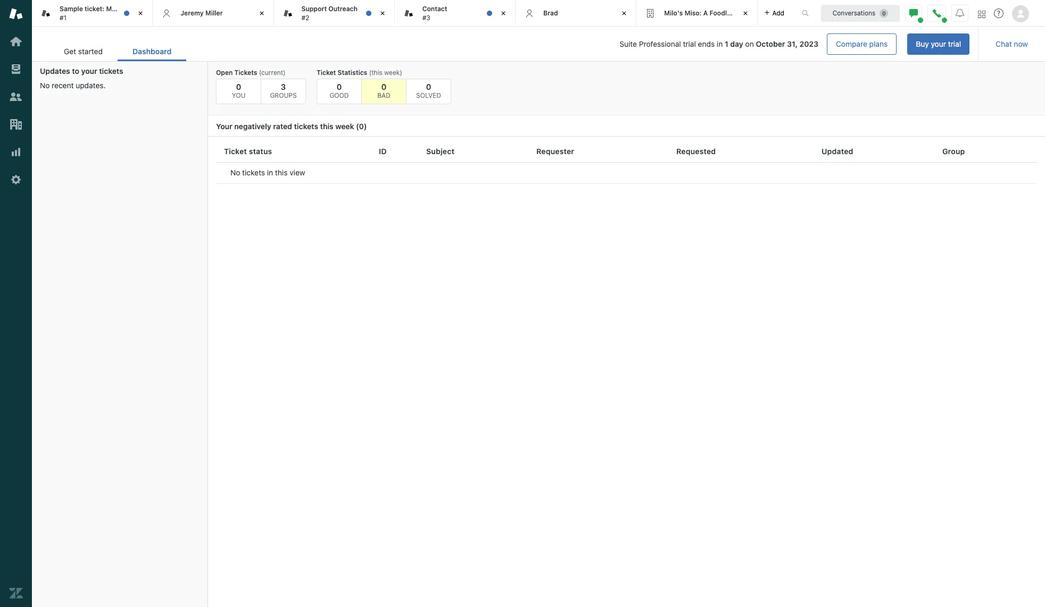 Task type: describe. For each thing, give the bounding box(es) containing it.
support
[[301, 5, 327, 13]]

conversations button
[[821, 5, 900, 22]]

open
[[216, 69, 233, 77]]

contact #3
[[422, 5, 447, 22]]

(current)
[[259, 69, 286, 77]]

milo's miso: a foodlez subsidiary
[[664, 9, 769, 17]]

)
[[364, 122, 367, 131]]

1 horizontal spatial no
[[230, 168, 240, 177]]

tab containing sample ticket: meet the ticket
[[32, 0, 153, 27]]

foodlez
[[710, 9, 734, 17]]

your inside updates to your tickets no recent updates.
[[81, 67, 97, 76]]

ticket for ticket status
[[224, 147, 247, 156]]

0 bad
[[377, 82, 390, 100]]

reporting image
[[9, 145, 23, 159]]

groups
[[270, 92, 297, 100]]

status
[[249, 147, 272, 156]]

the
[[124, 5, 134, 13]]

2023
[[800, 39, 818, 48]]

0 for 0 bad
[[381, 82, 386, 92]]

0 solved
[[416, 82, 441, 100]]

main element
[[0, 0, 32, 608]]

rated
[[273, 122, 292, 131]]

recent
[[52, 81, 74, 90]]

subsidiary
[[736, 9, 769, 17]]

updates to your tickets no recent updates.
[[40, 67, 123, 90]]

October 31, 2023 text field
[[756, 39, 818, 48]]

chat
[[996, 39, 1012, 48]]

sample ticket: meet the ticket #1
[[60, 5, 153, 22]]

grid containing ticket status
[[208, 141, 1045, 608]]

zendesk products image
[[978, 10, 985, 18]]

meet
[[106, 5, 122, 13]]

updated
[[822, 147, 853, 156]]

3 groups
[[270, 82, 297, 100]]

#1
[[60, 14, 67, 22]]

add
[[772, 9, 784, 17]]

tickets
[[234, 69, 257, 77]]

ticket for ticket statistics (this week)
[[317, 69, 336, 77]]

good
[[330, 92, 349, 100]]

tickets for rated
[[294, 122, 318, 131]]

you
[[232, 92, 245, 100]]

1 close image from the left
[[135, 8, 146, 19]]

(this
[[369, 69, 382, 77]]

outreach
[[328, 5, 358, 13]]

get started image
[[9, 35, 23, 48]]

milo's
[[664, 9, 683, 17]]

ticket statistics (this week)
[[317, 69, 402, 77]]

your
[[216, 122, 232, 131]]

contact
[[422, 5, 447, 13]]

compare plans
[[836, 39, 888, 48]]

compare
[[836, 39, 867, 48]]

31,
[[787, 39, 798, 48]]

negatively
[[234, 122, 271, 131]]

week)
[[384, 69, 402, 77]]

3 close image from the left
[[377, 8, 388, 19]]

0 you
[[232, 82, 245, 100]]

requested
[[676, 147, 716, 156]]

professional
[[639, 39, 681, 48]]

add button
[[757, 0, 791, 26]]

get help image
[[994, 9, 1004, 18]]

0 for 0 solved
[[426, 82, 431, 92]]

brad
[[543, 9, 558, 17]]

views image
[[9, 62, 23, 76]]

tabs tab list
[[32, 0, 791, 27]]

miller
[[205, 9, 223, 17]]

zendesk support image
[[9, 7, 23, 21]]

jeremy
[[181, 9, 204, 17]]

requester
[[536, 147, 574, 156]]

chat now button
[[987, 34, 1037, 55]]

0 for 0 good
[[337, 82, 342, 92]]

miso:
[[685, 9, 702, 17]]

button displays agent's chat status as online. image
[[909, 9, 918, 17]]

ends
[[698, 39, 715, 48]]

0 right week
[[359, 122, 364, 131]]

close image inside "milo's miso: a foodlez subsidiary" tab
[[740, 8, 751, 19]]

section containing suite professional trial ends in
[[195, 34, 970, 55]]



Task type: vqa. For each thing, say whether or not it's contained in the screenshot.


Task type: locate. For each thing, give the bounding box(es) containing it.
3
[[281, 82, 286, 92]]

(
[[356, 122, 359, 131]]

1 horizontal spatial close image
[[740, 8, 751, 19]]

plans
[[869, 39, 888, 48]]

buy your trial
[[916, 39, 961, 48]]

sample
[[60, 5, 83, 13]]

no down updates
[[40, 81, 50, 90]]

trial for your
[[948, 39, 961, 48]]

get started
[[64, 47, 103, 56]]

brad tab
[[516, 0, 637, 27]]

grid
[[208, 141, 1045, 608]]

1 horizontal spatial trial
[[948, 39, 961, 48]]

1 horizontal spatial ticket
[[317, 69, 336, 77]]

tickets for your
[[99, 67, 123, 76]]

in inside "section"
[[717, 39, 723, 48]]

your negatively rated tickets this week ( 0 )
[[216, 122, 367, 131]]

0 horizontal spatial ticket
[[224, 147, 247, 156]]

2 close image from the left
[[256, 8, 267, 19]]

to
[[72, 67, 79, 76]]

0 vertical spatial your
[[931, 39, 946, 48]]

0 down (this
[[381, 82, 386, 92]]

tickets inside updates to your tickets no recent updates.
[[99, 67, 123, 76]]

this left week
[[320, 122, 333, 131]]

buy your trial button
[[907, 34, 970, 55]]

#3
[[422, 14, 430, 22]]

trial for professional
[[683, 39, 696, 48]]

in down the status
[[267, 168, 273, 177]]

updates
[[40, 67, 70, 76]]

1 vertical spatial your
[[81, 67, 97, 76]]

close image left brad
[[498, 8, 509, 19]]

started
[[78, 47, 103, 56]]

3 tab from the left
[[395, 0, 516, 27]]

0 horizontal spatial trial
[[683, 39, 696, 48]]

tab
[[32, 0, 153, 27], [274, 0, 395, 27], [395, 0, 516, 27]]

a
[[703, 9, 708, 17]]

0
[[236, 82, 241, 92], [337, 82, 342, 92], [381, 82, 386, 92], [426, 82, 431, 92], [359, 122, 364, 131]]

2 close image from the left
[[740, 8, 751, 19]]

zendesk image
[[9, 587, 23, 601]]

0 down statistics
[[337, 82, 342, 92]]

now
[[1014, 39, 1028, 48]]

1 horizontal spatial tickets
[[242, 168, 265, 177]]

tickets up updates.
[[99, 67, 123, 76]]

close image right foodlez
[[740, 8, 751, 19]]

0 inside 0 good
[[337, 82, 342, 92]]

1 vertical spatial this
[[275, 168, 288, 177]]

0 vertical spatial no
[[40, 81, 50, 90]]

close image right the
[[135, 8, 146, 19]]

view
[[290, 168, 305, 177]]

this
[[320, 122, 333, 131], [275, 168, 288, 177]]

0 horizontal spatial tickets
[[99, 67, 123, 76]]

get
[[64, 47, 76, 56]]

notifications image
[[956, 9, 964, 17]]

on
[[745, 39, 754, 48]]

ticket left the status
[[224, 147, 247, 156]]

2 horizontal spatial tickets
[[294, 122, 318, 131]]

trial left the ends
[[683, 39, 696, 48]]

trial down notifications icon
[[948, 39, 961, 48]]

suite
[[619, 39, 637, 48]]

organizations image
[[9, 118, 23, 131]]

no inside updates to your tickets no recent updates.
[[40, 81, 50, 90]]

1
[[725, 39, 728, 48]]

0 horizontal spatial your
[[81, 67, 97, 76]]

tab list
[[49, 42, 186, 61]]

ticket
[[317, 69, 336, 77], [224, 147, 247, 156]]

0 good
[[330, 82, 349, 100]]

close image
[[498, 8, 509, 19], [740, 8, 751, 19]]

close image
[[135, 8, 146, 19], [256, 8, 267, 19], [377, 8, 388, 19], [619, 8, 630, 19]]

1 trial from the left
[[683, 39, 696, 48]]

support outreach #2
[[301, 5, 358, 22]]

updates.
[[76, 81, 106, 90]]

2 vertical spatial tickets
[[242, 168, 265, 177]]

1 vertical spatial ticket
[[224, 147, 247, 156]]

compare plans button
[[827, 34, 897, 55]]

in inside grid
[[267, 168, 273, 177]]

milo's miso: a foodlez subsidiary tab
[[637, 0, 769, 27]]

1 vertical spatial tickets
[[294, 122, 318, 131]]

0 horizontal spatial close image
[[498, 8, 509, 19]]

section
[[195, 34, 970, 55]]

ticket up 0 good
[[317, 69, 336, 77]]

your right to
[[81, 67, 97, 76]]

2 trial from the left
[[948, 39, 961, 48]]

1 tab from the left
[[32, 0, 153, 27]]

customers image
[[9, 90, 23, 104]]

tickets
[[99, 67, 123, 76], [294, 122, 318, 131], [242, 168, 265, 177]]

your
[[931, 39, 946, 48], [81, 67, 97, 76]]

admin image
[[9, 173, 23, 187]]

ticket status
[[224, 147, 272, 156]]

trial inside button
[[948, 39, 961, 48]]

subject
[[426, 147, 455, 156]]

jeremy miller
[[181, 9, 223, 17]]

suite professional trial ends in 1 day on october 31, 2023
[[619, 39, 818, 48]]

open tickets (current)
[[216, 69, 286, 77]]

id
[[379, 147, 387, 156]]

close image right the outreach
[[377, 8, 388, 19]]

1 horizontal spatial in
[[717, 39, 723, 48]]

bad
[[377, 92, 390, 100]]

0 for 0 you
[[236, 82, 241, 92]]

this left view
[[275, 168, 288, 177]]

chat now
[[996, 39, 1028, 48]]

tickets right "rated"
[[294, 122, 318, 131]]

0 vertical spatial ticket
[[317, 69, 336, 77]]

get started tab
[[49, 42, 118, 61]]

0 inside 0 solved
[[426, 82, 431, 92]]

no tickets in this view
[[230, 168, 305, 177]]

conversations
[[833, 9, 875, 17]]

no down ticket status
[[230, 168, 240, 177]]

week
[[335, 122, 354, 131]]

day
[[730, 39, 743, 48]]

0 vertical spatial in
[[717, 39, 723, 48]]

0 vertical spatial this
[[320, 122, 333, 131]]

1 horizontal spatial your
[[931, 39, 946, 48]]

close image up suite
[[619, 8, 630, 19]]

1 vertical spatial in
[[267, 168, 273, 177]]

statistics
[[338, 69, 367, 77]]

ticket:
[[85, 5, 104, 13]]

#2
[[301, 14, 309, 22]]

dashboard
[[132, 47, 172, 56]]

in left 1
[[717, 39, 723, 48]]

tab list containing get started
[[49, 42, 186, 61]]

0 down tickets
[[236, 82, 241, 92]]

tickets down ticket status
[[242, 168, 265, 177]]

trial
[[683, 39, 696, 48], [948, 39, 961, 48]]

jeremy miller tab
[[153, 0, 274, 27]]

0 right 0 bad
[[426, 82, 431, 92]]

0 horizontal spatial in
[[267, 168, 273, 177]]

0 inside 0 bad
[[381, 82, 386, 92]]

close image left #2
[[256, 8, 267, 19]]

4 close image from the left
[[619, 8, 630, 19]]

1 close image from the left
[[498, 8, 509, 19]]

1 vertical spatial no
[[230, 168, 240, 177]]

0 horizontal spatial this
[[275, 168, 288, 177]]

1 horizontal spatial this
[[320, 122, 333, 131]]

close image inside jeremy miller tab
[[256, 8, 267, 19]]

tab containing support outreach
[[274, 0, 395, 27]]

0 inside 0 you
[[236, 82, 241, 92]]

0 vertical spatial tickets
[[99, 67, 123, 76]]

tab containing contact
[[395, 0, 516, 27]]

your right the buy at the top of page
[[931, 39, 946, 48]]

in
[[717, 39, 723, 48], [267, 168, 273, 177]]

buy
[[916, 39, 929, 48]]

solved
[[416, 92, 441, 100]]

group
[[942, 147, 965, 156]]

no
[[40, 81, 50, 90], [230, 168, 240, 177]]

ticket
[[136, 5, 153, 13]]

2 tab from the left
[[274, 0, 395, 27]]

your inside button
[[931, 39, 946, 48]]

close image inside brad tab
[[619, 8, 630, 19]]

0 horizontal spatial no
[[40, 81, 50, 90]]

october
[[756, 39, 785, 48]]



